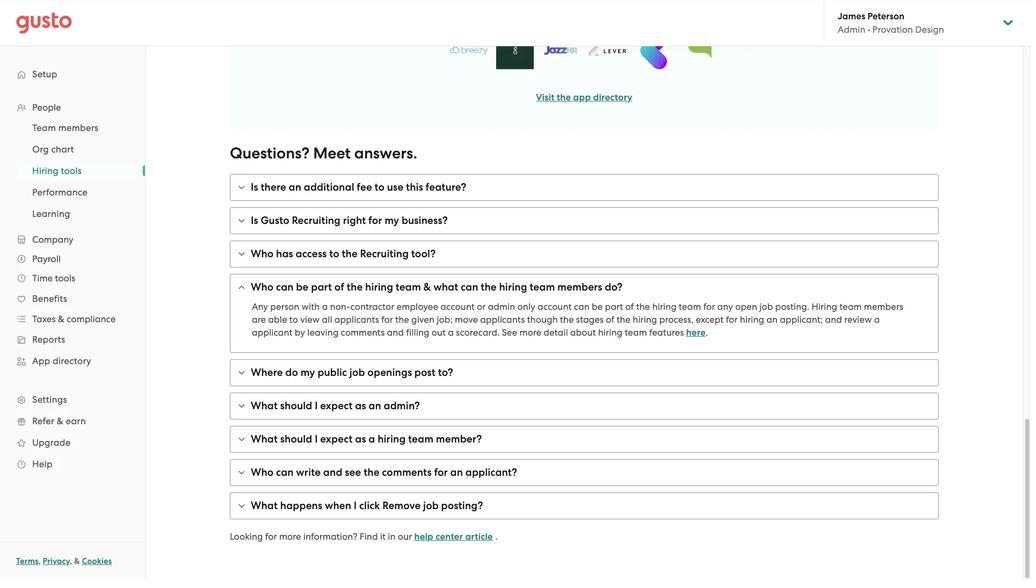 Task type: vqa. For each thing, say whether or not it's contained in the screenshot.
What should I expect as a hiring team member? "dropdown button"
yes



Task type: locate. For each thing, give the bounding box(es) containing it.
0 vertical spatial of
[[335, 281, 345, 293]]

hiring down stages
[[598, 327, 623, 338]]

settings
[[32, 394, 67, 405]]

of up non-
[[335, 281, 345, 293]]

directory down reports "link" on the bottom left of the page
[[53, 356, 91, 366]]

i down public
[[315, 400, 318, 412]]

is left gusto
[[251, 214, 258, 227]]

members down people dropdown button
[[58, 123, 99, 133]]

of inside dropdown button
[[335, 281, 345, 293]]

1 horizontal spatial hiring
[[812, 301, 838, 312]]

1 horizontal spatial applicants
[[481, 314, 525, 325]]

any person with a non-contractor employee account or admin only account can be part of the hiring team for any open job posting. hiring team members are able to view all applicants for the given job; move applicants though the stages of the hiring process, except for hiring an applicant; and review a applicant by leaving comments and filling out a scorecard. see more detail about hiring team features
[[252, 301, 904, 338]]

2 should from the top
[[280, 433, 312, 445]]

0 vertical spatial tools
[[61, 165, 82, 176]]

2 expect from the top
[[320, 433, 353, 445]]

should down do
[[280, 400, 312, 412]]

who up any on the left bottom of page
[[251, 281, 274, 293]]

public
[[318, 366, 347, 379]]

payroll
[[32, 254, 61, 264]]

account up move
[[441, 301, 475, 312]]

1 vertical spatial job
[[350, 366, 365, 379]]

to up by
[[289, 314, 298, 325]]

time tools button
[[11, 269, 134, 288]]

part inside any person with a non-contractor employee account or admin only account can be part of the hiring team for any open job posting. hiring team members are able to view all applicants for the given job; move applicants though the stages of the hiring process, except for hiring an applicant; and review a applicant by leaving comments and filling out a scorecard. see more detail about hiring team features
[[605, 301, 623, 312]]

additional
[[304, 181, 354, 193]]

employee
[[397, 301, 438, 312]]

a up "all"
[[322, 301, 328, 312]]

1 vertical spatial recruiting
[[360, 248, 409, 260]]

1 horizontal spatial more
[[520, 327, 542, 338]]

i inside dropdown button
[[315, 400, 318, 412]]

0 vertical spatial be
[[296, 281, 309, 293]]

1 horizontal spatial be
[[592, 301, 603, 312]]

team left member?
[[408, 433, 434, 445]]

as inside what should i expect as an admin? dropdown button
[[355, 400, 366, 412]]

what for what should i expect as a hiring team member?
[[251, 433, 278, 445]]

0 vertical spatial i
[[315, 400, 318, 412]]

comments down the contractor
[[341, 327, 385, 338]]

2 , from the left
[[70, 557, 72, 566]]

are
[[252, 314, 266, 325]]

0 vertical spatial what
[[251, 400, 278, 412]]

open
[[736, 301, 758, 312]]

the down is gusto recruiting right for my business?
[[342, 248, 358, 260]]

our
[[398, 531, 412, 542]]

part up with
[[311, 281, 332, 293]]

2 vertical spatial members
[[864, 301, 904, 312]]

center
[[436, 531, 463, 543]]

. right article
[[495, 531, 498, 542]]

2 vertical spatial who
[[251, 466, 274, 479]]

as for an
[[355, 400, 366, 412]]

1 should from the top
[[280, 400, 312, 412]]

should up write
[[280, 433, 312, 445]]

•
[[868, 24, 871, 35]]

hiring up admin
[[499, 281, 527, 293]]

process,
[[660, 314, 694, 325]]

1 vertical spatial what
[[251, 433, 278, 445]]

0 vertical spatial should
[[280, 400, 312, 412]]

& left what
[[424, 281, 431, 293]]

can inside who can write and see the comments for an applicant? dropdown button
[[276, 466, 294, 479]]

0 horizontal spatial hiring
[[32, 165, 59, 176]]

is gusto recruiting right for my business? button
[[230, 208, 939, 234]]

0 horizontal spatial job
[[350, 366, 365, 379]]

0 horizontal spatial be
[[296, 281, 309, 293]]

my inside where do my public job openings post to? dropdown button
[[301, 366, 315, 379]]

job right open
[[760, 301, 773, 312]]

tools inside hiring tools link
[[61, 165, 82, 176]]

click
[[359, 500, 380, 512]]

1 expect from the top
[[320, 400, 353, 412]]

2 horizontal spatial members
[[864, 301, 904, 312]]

settings link
[[11, 390, 134, 409]]

what for what should i expect as an admin?
[[251, 400, 278, 412]]

applicant?
[[466, 466, 517, 479]]

should
[[280, 400, 312, 412], [280, 433, 312, 445]]

what should i expect as a hiring team member?
[[251, 433, 482, 445]]

. down except
[[706, 327, 708, 338]]

i for a
[[315, 433, 318, 445]]

2 horizontal spatial job
[[760, 301, 773, 312]]

i up write
[[315, 433, 318, 445]]

1 vertical spatial is
[[251, 214, 258, 227]]

app directory link
[[11, 351, 134, 371]]

1 list from the top
[[0, 98, 145, 475]]

expect for a
[[320, 433, 353, 445]]

1 vertical spatial and
[[387, 327, 404, 338]]

my right do
[[301, 366, 315, 379]]

hiring down org
[[32, 165, 59, 176]]

1 horizontal spatial job
[[423, 500, 439, 512]]

what inside dropdown button
[[251, 400, 278, 412]]

1 applicants from the left
[[335, 314, 379, 325]]

hiring up the applicant;
[[812, 301, 838, 312]]

contractor
[[351, 301, 395, 312]]

member?
[[436, 433, 482, 445]]

1 horizontal spatial .
[[706, 327, 708, 338]]

comments up remove
[[382, 466, 432, 479]]

1 account from the left
[[441, 301, 475, 312]]

a up the who can write and see the comments for an applicant?
[[369, 433, 375, 445]]

. inside here .
[[706, 327, 708, 338]]

terms link
[[16, 557, 38, 566]]

of down who can be part of the hiring team & what can the hiring team members do? dropdown button
[[626, 301, 634, 312]]

except
[[696, 314, 724, 325]]

0 horizontal spatial .
[[495, 531, 498, 542]]

there
[[261, 181, 286, 193]]

my inside is gusto recruiting right for my business? dropdown button
[[385, 214, 399, 227]]

account up though
[[538, 301, 572, 312]]

hiring down open
[[740, 314, 765, 325]]

can up or
[[461, 281, 479, 293]]

, left cookies button in the left bottom of the page
[[70, 557, 72, 566]]

directory
[[593, 92, 633, 103], [53, 356, 91, 366]]

&
[[424, 281, 431, 293], [58, 314, 64, 325], [57, 416, 63, 427], [74, 557, 80, 566]]

0 horizontal spatial part
[[311, 281, 332, 293]]

team left features
[[625, 327, 647, 338]]

1 vertical spatial be
[[592, 301, 603, 312]]

3 who from the top
[[251, 466, 274, 479]]

and
[[826, 314, 843, 325], [387, 327, 404, 338], [323, 466, 343, 479]]

expect down what should i expect as an admin?
[[320, 433, 353, 445]]

visit the app directory
[[536, 92, 633, 103]]

who can be part of the hiring team & what can the hiring team members do? button
[[230, 275, 939, 300]]

time
[[32, 273, 53, 284]]

benefits link
[[11, 289, 134, 308]]

,
[[38, 557, 41, 566], [70, 557, 72, 566]]

2 vertical spatial job
[[423, 500, 439, 512]]

2 list from the top
[[0, 117, 145, 225]]

to
[[375, 181, 385, 193], [329, 248, 339, 260], [289, 314, 298, 325]]

0 vertical spatial more
[[520, 327, 542, 338]]

0 horizontal spatial ,
[[38, 557, 41, 566]]

1 vertical spatial members
[[558, 281, 603, 293]]

0 horizontal spatial to
[[289, 314, 298, 325]]

a right "review"
[[875, 314, 880, 325]]

applicants
[[335, 314, 379, 325], [481, 314, 525, 325]]

list
[[0, 98, 145, 475], [0, 117, 145, 225]]

or
[[477, 301, 486, 312]]

remove
[[383, 500, 421, 512]]

1 vertical spatial .
[[495, 531, 498, 542]]

0 vertical spatial members
[[58, 123, 99, 133]]

is for is there an additional fee to use this feature?
[[251, 181, 258, 193]]

0 vertical spatial .
[[706, 327, 708, 338]]

setup
[[32, 69, 57, 80]]

team up employee
[[396, 281, 421, 293]]

team up process,
[[679, 301, 701, 312]]

1 vertical spatial part
[[605, 301, 623, 312]]

2 vertical spatial of
[[606, 314, 615, 325]]

0 vertical spatial expect
[[320, 400, 353, 412]]

a
[[322, 301, 328, 312], [875, 314, 880, 325], [448, 327, 454, 338], [369, 433, 375, 445]]

a right out
[[448, 327, 454, 338]]

is left "there"
[[251, 181, 258, 193]]

i
[[315, 400, 318, 412], [315, 433, 318, 445], [354, 500, 357, 512]]

post
[[415, 366, 436, 379]]

0 horizontal spatial account
[[441, 301, 475, 312]]

0 vertical spatial as
[[355, 400, 366, 412]]

& inside dropdown button
[[424, 281, 431, 293]]

performance
[[32, 187, 88, 198]]

2 vertical spatial to
[[289, 314, 298, 325]]

the left app
[[557, 92, 571, 103]]

be up stages
[[592, 301, 603, 312]]

as inside what should i expect as a hiring team member? dropdown button
[[355, 433, 366, 445]]

0 vertical spatial my
[[385, 214, 399, 227]]

be inside any person with a non-contractor employee account or admin only account can be part of the hiring team for any open job posting. hiring team members are able to view all applicants for the given job; move applicants though the stages of the hiring process, except for hiring an applicant; and review a applicant by leaving comments and filling out a scorecard. see more detail about hiring team features
[[592, 301, 603, 312]]

hiring inside dropdown button
[[378, 433, 406, 445]]

2 is from the top
[[251, 214, 258, 227]]

0 vertical spatial to
[[375, 181, 385, 193]]

be up with
[[296, 281, 309, 293]]

payroll button
[[11, 249, 134, 269]]

members up "review"
[[864, 301, 904, 312]]

home image
[[16, 12, 72, 34]]

can left write
[[276, 466, 294, 479]]

directory right app
[[593, 92, 633, 103]]

job right public
[[350, 366, 365, 379]]

review
[[845, 314, 872, 325]]

1 as from the top
[[355, 400, 366, 412]]

2 who from the top
[[251, 281, 274, 293]]

who has access to the recruiting tool?
[[251, 248, 436, 260]]

1 vertical spatial who
[[251, 281, 274, 293]]

0 horizontal spatial members
[[58, 123, 99, 133]]

1 horizontal spatial my
[[385, 214, 399, 227]]

tools up performance link
[[61, 165, 82, 176]]

who left write
[[251, 466, 274, 479]]

move
[[455, 314, 478, 325]]

1 who from the top
[[251, 248, 274, 260]]

job
[[760, 301, 773, 312], [350, 366, 365, 379], [423, 500, 439, 512]]

an down posting.
[[767, 314, 778, 325]]

should inside dropdown button
[[280, 433, 312, 445]]

can up stages
[[574, 301, 590, 312]]

1 vertical spatial my
[[301, 366, 315, 379]]

visit the app directory link
[[536, 92, 633, 103]]

2 vertical spatial and
[[323, 466, 343, 479]]

0 horizontal spatial directory
[[53, 356, 91, 366]]

more down happens
[[279, 531, 301, 542]]

hiring up the who can write and see the comments for an applicant?
[[378, 433, 406, 445]]

1 vertical spatial hiring
[[812, 301, 838, 312]]

1 horizontal spatial members
[[558, 281, 603, 293]]

1 vertical spatial should
[[280, 433, 312, 445]]

of right stages
[[606, 314, 615, 325]]

applicants down admin
[[481, 314, 525, 325]]

for down the contractor
[[381, 314, 393, 325]]

i for an
[[315, 400, 318, 412]]

recruiting left tool?
[[360, 248, 409, 260]]

recruiting up "access"
[[292, 214, 341, 227]]

1 is from the top
[[251, 181, 258, 193]]

to right "access"
[[329, 248, 339, 260]]

1 vertical spatial i
[[315, 433, 318, 445]]

members up any person with a non-contractor employee account or admin only account can be part of the hiring team for any open job posting. hiring team members are able to view all applicants for the given job; move applicants though the stages of the hiring process, except for hiring an applicant; and review a applicant by leaving comments and filling out a scorecard. see more detail about hiring team features
[[558, 281, 603, 293]]

0 vertical spatial part
[[311, 281, 332, 293]]

2 horizontal spatial and
[[826, 314, 843, 325]]

1 vertical spatial more
[[279, 531, 301, 542]]

hiring tools
[[32, 165, 82, 176]]

who left has
[[251, 248, 274, 260]]

0 vertical spatial who
[[251, 248, 274, 260]]

1 horizontal spatial of
[[606, 314, 615, 325]]

should inside dropdown button
[[280, 400, 312, 412]]

1 horizontal spatial ,
[[70, 557, 72, 566]]

org
[[32, 144, 49, 155]]

gusto
[[261, 214, 289, 227]]

see
[[502, 327, 518, 338]]

job right remove
[[423, 500, 439, 512]]

who for who has access to the recruiting tool?
[[251, 248, 274, 260]]

app
[[574, 92, 591, 103]]

hiring up features
[[633, 314, 657, 325]]

1 what from the top
[[251, 400, 278, 412]]

0 horizontal spatial my
[[301, 366, 315, 379]]

information?
[[303, 531, 358, 542]]

non-
[[330, 301, 351, 312]]

tools down payroll dropdown button
[[55, 273, 75, 284]]

reports link
[[11, 330, 134, 349]]

my left business?
[[385, 214, 399, 227]]

for down member?
[[434, 466, 448, 479]]

part down do?
[[605, 301, 623, 312]]

an inside any person with a non-contractor employee account or admin only account can be part of the hiring team for any open job posting. hiring team members are able to view all applicants for the given job; move applicants though the stages of the hiring process, except for hiring an applicant; and review a applicant by leaving comments and filling out a scorecard. see more detail about hiring team features
[[767, 314, 778, 325]]

1 horizontal spatial part
[[605, 301, 623, 312]]

0 vertical spatial is
[[251, 181, 258, 193]]

can up person at the left bottom of the page
[[276, 281, 294, 293]]

team members
[[32, 123, 99, 133]]

1 horizontal spatial account
[[538, 301, 572, 312]]

2 horizontal spatial of
[[626, 301, 634, 312]]

& left cookies button in the left bottom of the page
[[74, 557, 80, 566]]

directory inside list
[[53, 356, 91, 366]]

1 vertical spatial directory
[[53, 356, 91, 366]]

refer & earn link
[[11, 412, 134, 431]]

as for a
[[355, 433, 366, 445]]

and inside who can write and see the comments for an applicant? dropdown button
[[323, 466, 343, 479]]

for up except
[[704, 301, 715, 312]]

expect inside dropdown button
[[320, 433, 353, 445]]

tools for hiring tools
[[61, 165, 82, 176]]

to right fee
[[375, 181, 385, 193]]

0 horizontal spatial more
[[279, 531, 301, 542]]

and left filling
[[387, 327, 404, 338]]

any
[[252, 301, 268, 312]]

should for what should i expect as an admin?
[[280, 400, 312, 412]]

job inside dropdown button
[[350, 366, 365, 379]]

1 vertical spatial comments
[[382, 466, 432, 479]]

0 horizontal spatial and
[[323, 466, 343, 479]]

cookies
[[82, 557, 112, 566]]

compliance
[[67, 314, 116, 325]]

the right stages
[[617, 314, 631, 325]]

hiring inside list
[[32, 165, 59, 176]]

the down employee
[[396, 314, 409, 325]]

, left privacy link at the bottom
[[38, 557, 41, 566]]

expect inside dropdown button
[[320, 400, 353, 412]]

& right taxes
[[58, 314, 64, 325]]

tool?
[[411, 248, 436, 260]]

0 vertical spatial comments
[[341, 327, 385, 338]]

1 vertical spatial as
[[355, 433, 366, 445]]

and left the see in the left bottom of the page
[[323, 466, 343, 479]]

and left "review"
[[826, 314, 843, 325]]

1 horizontal spatial directory
[[593, 92, 633, 103]]

1 horizontal spatial to
[[329, 248, 339, 260]]

expect down public
[[320, 400, 353, 412]]

2 what from the top
[[251, 433, 278, 445]]

2 vertical spatial what
[[251, 500, 278, 512]]

1 , from the left
[[38, 557, 41, 566]]

0 horizontal spatial recruiting
[[292, 214, 341, 227]]

for right looking
[[265, 531, 277, 542]]

for down any at the bottom right
[[726, 314, 738, 325]]

integration logo image
[[496, 32, 534, 69], [635, 32, 673, 69], [543, 32, 580, 69], [681, 36, 719, 65], [589, 45, 626, 56], [450, 46, 488, 55]]

happens
[[280, 500, 323, 512]]

tools inside time tools dropdown button
[[55, 273, 75, 284]]

i left click
[[354, 500, 357, 512]]

3 what from the top
[[251, 500, 278, 512]]

2 as from the top
[[355, 433, 366, 445]]

0 vertical spatial hiring
[[32, 165, 59, 176]]

0 horizontal spatial of
[[335, 281, 345, 293]]

to inside any person with a non-contractor employee account or admin only account can be part of the hiring team for any open job posting. hiring team members are able to view all applicants for the given job; move applicants though the stages of the hiring process, except for hiring an applicant; and review a applicant by leaving comments and filling out a scorecard. see more detail about hiring team features
[[289, 314, 298, 325]]

is
[[251, 181, 258, 193], [251, 214, 258, 227]]

2 applicants from the left
[[481, 314, 525, 325]]

0 horizontal spatial applicants
[[335, 314, 379, 325]]

more down though
[[520, 327, 542, 338]]

as up the see in the left bottom of the page
[[355, 433, 366, 445]]

applicants down the contractor
[[335, 314, 379, 325]]

provation
[[873, 24, 913, 35]]

1 vertical spatial expect
[[320, 433, 353, 445]]

1 vertical spatial tools
[[55, 273, 75, 284]]

what happens when i click remove job posting?
[[251, 500, 483, 512]]

as up what should i expect as a hiring team member?
[[355, 400, 366, 412]]

stages
[[576, 314, 604, 325]]

0 vertical spatial job
[[760, 301, 773, 312]]

james
[[838, 11, 866, 22]]

1 vertical spatial to
[[329, 248, 339, 260]]



Task type: describe. For each thing, give the bounding box(es) containing it.
comments inside any person with a non-contractor employee account or admin only account can be part of the hiring team for any open job posting. hiring team members are able to view all applicants for the given job; move applicants though the stages of the hiring process, except for hiring an applicant; and review a applicant by leaving comments and filling out a scorecard. see more detail about hiring team features
[[341, 327, 385, 338]]

what for what happens when i click remove job posting?
[[251, 500, 278, 512]]

admin
[[488, 301, 515, 312]]

team
[[32, 123, 56, 133]]

team up "review"
[[840, 301, 862, 312]]

1 horizontal spatial recruiting
[[360, 248, 409, 260]]

leaving
[[307, 327, 339, 338]]

scorecard.
[[456, 327, 500, 338]]

team members link
[[19, 118, 134, 138]]

where do my public job openings post to? button
[[230, 360, 939, 386]]

. inside looking for more information? find it in our help center article .
[[495, 531, 498, 542]]

write
[[296, 466, 321, 479]]

hiring tools link
[[19, 161, 134, 181]]

given
[[412, 314, 435, 325]]

part inside dropdown button
[[311, 281, 332, 293]]

0 vertical spatial directory
[[593, 92, 633, 103]]

list containing team members
[[0, 117, 145, 225]]

business?
[[402, 214, 448, 227]]

app directory
[[32, 356, 91, 366]]

right
[[343, 214, 366, 227]]

hiring up the contractor
[[365, 281, 393, 293]]

admin?
[[384, 400, 420, 412]]

hiring inside any person with a non-contractor employee account or admin only account can be part of the hiring team for any open job posting. hiring team members are able to view all applicants for the given job; move applicants though the stages of the hiring process, except for hiring an applicant; and review a applicant by leaving comments and filling out a scorecard. see more detail about hiring team features
[[812, 301, 838, 312]]

is gusto recruiting right for my business?
[[251, 214, 448, 227]]

company button
[[11, 230, 134, 249]]

here link
[[687, 327, 706, 338]]

view
[[300, 314, 320, 325]]

any
[[718, 301, 733, 312]]

only
[[518, 301, 536, 312]]

design
[[916, 24, 945, 35]]

tools for time tools
[[55, 273, 75, 284]]

team up only
[[530, 281, 555, 293]]

what should i expect as an admin? button
[[230, 393, 939, 419]]

see
[[345, 466, 361, 479]]

by
[[295, 327, 305, 338]]

out
[[432, 327, 446, 338]]

who can write and see the comments for an applicant? button
[[230, 460, 939, 486]]

this
[[406, 181, 423, 193]]

filling
[[406, 327, 430, 338]]

privacy link
[[43, 557, 70, 566]]

be inside dropdown button
[[296, 281, 309, 293]]

an left admin? at left bottom
[[369, 400, 381, 412]]

1 horizontal spatial and
[[387, 327, 404, 338]]

answers.
[[355, 144, 418, 163]]

what
[[434, 281, 458, 293]]

who for who can be part of the hiring team & what can the hiring team members do?
[[251, 281, 274, 293]]

2 vertical spatial i
[[354, 500, 357, 512]]

people
[[32, 102, 61, 113]]

posting?
[[441, 500, 483, 512]]

where do my public job openings post to?
[[251, 366, 453, 379]]

privacy
[[43, 557, 70, 566]]

comments inside dropdown button
[[382, 466, 432, 479]]

upgrade link
[[11, 433, 134, 452]]

has
[[276, 248, 293, 260]]

for right right
[[369, 214, 382, 227]]

members inside dropdown button
[[558, 281, 603, 293]]

& inside dropdown button
[[58, 314, 64, 325]]

admin
[[838, 24, 866, 35]]

for inside looking for more information? find it in our help center article .
[[265, 531, 277, 542]]

where
[[251, 366, 283, 379]]

who has access to the recruiting tool? button
[[230, 241, 939, 267]]

refer & earn
[[32, 416, 86, 427]]

terms
[[16, 557, 38, 566]]

applicant;
[[780, 314, 823, 325]]

find
[[360, 531, 378, 542]]

cookies button
[[82, 555, 112, 568]]

0 vertical spatial and
[[826, 314, 843, 325]]

questions?
[[230, 144, 310, 163]]

more inside looking for more information? find it in our help center article .
[[279, 531, 301, 542]]

the up features
[[637, 301, 650, 312]]

features
[[650, 327, 684, 338]]

an right "there"
[[289, 181, 301, 193]]

when
[[325, 500, 351, 512]]

should for what should i expect as a hiring team member?
[[280, 433, 312, 445]]

org chart
[[32, 144, 74, 155]]

upgrade
[[32, 437, 71, 448]]

is there an additional fee to use this feature? button
[[230, 175, 939, 200]]

team inside dropdown button
[[408, 433, 434, 445]]

detail
[[544, 327, 568, 338]]

an down member?
[[451, 466, 463, 479]]

hiring up process,
[[653, 301, 677, 312]]

& left earn
[[57, 416, 63, 427]]

2 account from the left
[[538, 301, 572, 312]]

the up or
[[481, 281, 497, 293]]

fee
[[357, 181, 372, 193]]

all
[[322, 314, 332, 325]]

job inside dropdown button
[[423, 500, 439, 512]]

questions? meet answers.
[[230, 144, 418, 163]]

people button
[[11, 98, 134, 117]]

gusto navigation element
[[0, 46, 145, 492]]

visit
[[536, 92, 555, 103]]

0 vertical spatial recruiting
[[292, 214, 341, 227]]

can inside any person with a non-contractor employee account or admin only account can be part of the hiring team for any open job posting. hiring team members are able to view all applicants for the given job; move applicants though the stages of the hiring process, except for hiring an applicant; and review a applicant by leaving comments and filling out a scorecard. see more detail about hiring team features
[[574, 301, 590, 312]]

reports
[[32, 334, 65, 345]]

what happens when i click remove job posting? button
[[230, 493, 939, 519]]

it
[[380, 531, 386, 542]]

list containing people
[[0, 98, 145, 475]]

more inside any person with a non-contractor employee account or admin only account can be part of the hiring team for any open job posting. hiring team members are able to view all applicants for the given job; move applicants though the stages of the hiring process, except for hiring an applicant; and review a applicant by leaving comments and filling out a scorecard. see more detail about hiring team features
[[520, 327, 542, 338]]

terms , privacy , & cookies
[[16, 557, 112, 566]]

members inside any person with a non-contractor employee account or admin only account can be part of the hiring team for any open job posting. hiring team members are able to view all applicants for the given job; move applicants though the stages of the hiring process, except for hiring an applicant; and review a applicant by leaving comments and filling out a scorecard. see more detail about hiring team features
[[864, 301, 904, 312]]

is for is gusto recruiting right for my business?
[[251, 214, 258, 227]]

chart
[[51, 144, 74, 155]]

openings
[[368, 366, 412, 379]]

1 vertical spatial of
[[626, 301, 634, 312]]

who can write and see the comments for an applicant?
[[251, 466, 517, 479]]

article
[[466, 531, 493, 543]]

help center article link
[[414, 531, 493, 543]]

here
[[687, 327, 706, 338]]

here .
[[687, 327, 708, 338]]

learning
[[32, 208, 70, 219]]

job inside any person with a non-contractor employee account or admin only account can be part of the hiring team for any open job posting. hiring team members are able to view all applicants for the given job; move applicants though the stages of the hiring process, except for hiring an applicant; and review a applicant by leaving comments and filling out a scorecard. see more detail about hiring team features
[[760, 301, 773, 312]]

members inside gusto navigation element
[[58, 123, 99, 133]]

the up detail
[[560, 314, 574, 325]]

expect for an
[[320, 400, 353, 412]]

meet
[[313, 144, 351, 163]]

able
[[268, 314, 287, 325]]

taxes
[[32, 314, 56, 325]]

2 horizontal spatial to
[[375, 181, 385, 193]]

to?
[[438, 366, 453, 379]]

company
[[32, 234, 73, 245]]

applicant
[[252, 327, 293, 338]]

org chart link
[[19, 140, 134, 159]]

who for who can write and see the comments for an applicant?
[[251, 466, 274, 479]]

about
[[570, 327, 596, 338]]

a inside dropdown button
[[369, 433, 375, 445]]

job;
[[437, 314, 453, 325]]

performance link
[[19, 183, 134, 202]]

the right the see in the left bottom of the page
[[364, 466, 380, 479]]

the up non-
[[347, 281, 363, 293]]

refer
[[32, 416, 54, 427]]

access
[[296, 248, 327, 260]]

taxes & compliance
[[32, 314, 116, 325]]



